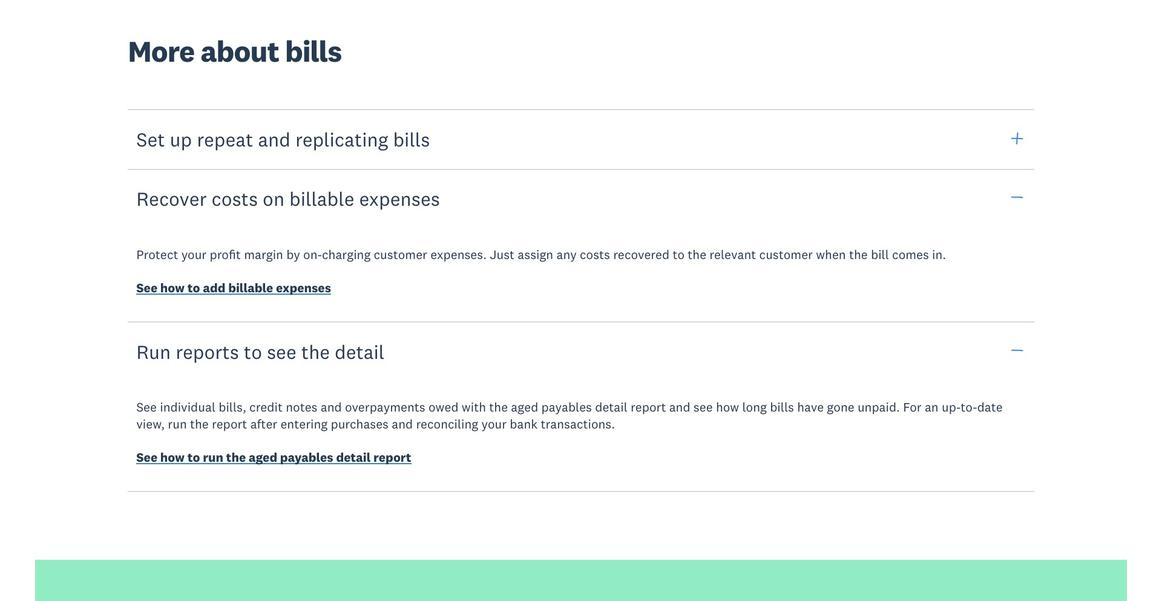 Task type: describe. For each thing, give the bounding box(es) containing it.
comes
[[893, 246, 929, 263]]

bill
[[871, 246, 889, 263]]

expenses.
[[431, 246, 487, 263]]

to right recovered
[[673, 246, 685, 263]]

set
[[136, 127, 165, 152]]

see individual bills, credit notes and overpayments owed with the aged payables detail report and see how long bills have gone unpaid. for an up-to-date view, run the report after entering purchases and reconciling your bank transactions.
[[136, 399, 1003, 432]]

the right with
[[489, 399, 508, 416]]

about
[[201, 33, 279, 69]]

to-
[[961, 399, 978, 416]]

owed
[[429, 399, 459, 416]]

bank
[[510, 416, 538, 432]]

transactions.
[[541, 416, 615, 432]]

when
[[816, 246, 846, 263]]

up
[[170, 127, 192, 152]]

aged inside see individual bills, credit notes and overpayments owed with the aged payables detail report and see how long bills have gone unpaid. for an up-to-date view, run the report after entering purchases and reconciling your bank transactions.
[[511, 399, 539, 416]]

how for see individual bills, credit notes and overpayments owed with the aged payables detail report and see how long bills have gone unpaid. for an up-to-date view, run the report after entering purchases and reconciling your bank transactions.
[[160, 449, 185, 466]]

bills inside dropdown button
[[393, 127, 430, 152]]

on
[[263, 187, 285, 211]]

see how to add billable expenses
[[136, 280, 331, 296]]

relevant
[[710, 246, 757, 263]]

by
[[287, 246, 300, 263]]

recover costs on billable expenses button
[[128, 168, 1035, 229]]

to for see how to run the aged payables detail report
[[188, 449, 200, 466]]

in.
[[933, 246, 947, 263]]

have
[[798, 399, 824, 416]]

notes
[[286, 399, 318, 416]]

more about bills
[[128, 33, 342, 69]]

purchases
[[331, 416, 389, 432]]

detail inside see individual bills, credit notes and overpayments owed with the aged payables detail report and see how long bills have gone unpaid. for an up-to-date view, run the report after entering purchases and reconciling your bank transactions.
[[595, 399, 628, 416]]

any
[[557, 246, 577, 263]]

reconciling
[[416, 416, 479, 432]]

on-
[[303, 246, 322, 263]]

the left relevant
[[688, 246, 707, 263]]

see for see individual bills, credit notes and overpayments owed with the aged payables detail report and see how long bills have gone unpaid. for an up-to-date view, run the report after entering purchases and reconciling your bank transactions.
[[136, 399, 157, 416]]

add
[[203, 280, 226, 296]]

gone
[[827, 399, 855, 416]]

see for see how to add billable expenses
[[136, 280, 158, 296]]

credit
[[250, 399, 283, 416]]

profit
[[210, 246, 241, 263]]

2 horizontal spatial report
[[631, 399, 666, 416]]

protect
[[136, 246, 178, 263]]

see how to run the aged payables detail report link
[[136, 449, 412, 468]]

2 vertical spatial detail
[[336, 449, 371, 466]]

an
[[925, 399, 939, 416]]

payables inside see individual bills, credit notes and overpayments owed with the aged payables detail report and see how long bills have gone unpaid. for an up-to-date view, run the report after entering purchases and reconciling your bank transactions.
[[542, 399, 592, 416]]

bills inside see individual bills, credit notes and overpayments owed with the aged payables detail report and see how long bills have gone unpaid. for an up-to-date view, run the report after entering purchases and reconciling your bank transactions.
[[770, 399, 794, 416]]

individual
[[160, 399, 216, 416]]

recovered
[[614, 246, 670, 263]]

0 horizontal spatial payables
[[280, 449, 333, 466]]

see how to add billable expenses link
[[136, 280, 331, 299]]

repeat
[[197, 127, 253, 152]]

0 horizontal spatial billable
[[228, 280, 273, 296]]

1 vertical spatial aged
[[249, 449, 277, 466]]

run reports to see the detail button
[[128, 321, 1035, 382]]



Task type: vqa. For each thing, say whether or not it's contained in the screenshot.
EXPENSES to the bottom
yes



Task type: locate. For each thing, give the bounding box(es) containing it.
how for protect your profit margin by on-charging customer expenses. just assign any costs recovered to the relevant customer when the bill comes in.
[[160, 280, 185, 296]]

payables up transactions.
[[542, 399, 592, 416]]

0 horizontal spatial your
[[181, 246, 207, 263]]

0 horizontal spatial run
[[168, 416, 187, 432]]

protect your profit margin by on-charging customer expenses. just assign any costs recovered to the relevant customer when the bill comes in.
[[136, 246, 947, 263]]

reports
[[176, 339, 239, 364]]

the left bill at right
[[850, 246, 868, 263]]

billable inside dropdown button
[[290, 187, 354, 211]]

long
[[743, 399, 767, 416]]

billable
[[290, 187, 354, 211], [228, 280, 273, 296]]

see inside see individual bills, credit notes and overpayments owed with the aged payables detail report and see how long bills have gone unpaid. for an up-to-date view, run the report after entering purchases and reconciling your bank transactions.
[[694, 399, 713, 416]]

1 vertical spatial payables
[[280, 449, 333, 466]]

to for see how to add billable expenses
[[188, 280, 200, 296]]

run down bills,
[[203, 449, 223, 466]]

1 horizontal spatial expenses
[[359, 187, 440, 211]]

1 vertical spatial detail
[[595, 399, 628, 416]]

0 vertical spatial billable
[[290, 187, 354, 211]]

1 horizontal spatial see
[[694, 399, 713, 416]]

0 vertical spatial run
[[168, 416, 187, 432]]

to right reports
[[244, 339, 262, 364]]

see down view,
[[136, 449, 158, 466]]

run reports to see the detail element
[[116, 382, 1047, 492]]

aged down after
[[249, 449, 277, 466]]

charging
[[322, 246, 371, 263]]

run
[[168, 416, 187, 432], [203, 449, 223, 466]]

your down with
[[482, 416, 507, 432]]

customer left when
[[760, 246, 813, 263]]

1 vertical spatial run
[[203, 449, 223, 466]]

0 vertical spatial payables
[[542, 399, 592, 416]]

recover
[[136, 187, 207, 211]]

the
[[688, 246, 707, 263], [850, 246, 868, 263], [301, 339, 330, 364], [489, 399, 508, 416], [190, 416, 209, 432], [226, 449, 246, 466]]

for
[[904, 399, 922, 416]]

1 see from the top
[[136, 280, 158, 296]]

the inside "dropdown button"
[[301, 339, 330, 364]]

your inside recover costs on billable expenses element
[[181, 246, 207, 263]]

see how to run the aged payables detail report
[[136, 449, 412, 466]]

entering
[[281, 416, 328, 432]]

to
[[673, 246, 685, 263], [188, 280, 200, 296], [244, 339, 262, 364], [188, 449, 200, 466]]

margin
[[244, 246, 283, 263]]

expenses
[[359, 187, 440, 211], [276, 280, 331, 296]]

detail inside "dropdown button"
[[335, 339, 385, 364]]

the up "notes"
[[301, 339, 330, 364]]

0 vertical spatial detail
[[335, 339, 385, 364]]

run down individual
[[168, 416, 187, 432]]

see inside "dropdown button"
[[267, 339, 297, 364]]

2 see from the top
[[136, 399, 157, 416]]

how inside recover costs on billable expenses element
[[160, 280, 185, 296]]

2 vertical spatial see
[[136, 449, 158, 466]]

0 vertical spatial expenses
[[359, 187, 440, 211]]

0 vertical spatial aged
[[511, 399, 539, 416]]

0 horizontal spatial expenses
[[276, 280, 331, 296]]

see up view,
[[136, 399, 157, 416]]

see inside recover costs on billable expenses element
[[136, 280, 158, 296]]

replicating
[[295, 127, 388, 152]]

2 vertical spatial bills
[[770, 399, 794, 416]]

costs left on
[[212, 187, 258, 211]]

set up repeat and replicating bills button
[[128, 109, 1035, 170]]

after
[[250, 416, 277, 432]]

0 horizontal spatial bills
[[285, 33, 342, 69]]

3 see from the top
[[136, 449, 158, 466]]

see inside see individual bills, credit notes and overpayments owed with the aged payables detail report and see how long bills have gone unpaid. for an up-to-date view, run the report after entering purchases and reconciling your bank transactions.
[[136, 399, 157, 416]]

recover costs on billable expenses
[[136, 187, 440, 211]]

1 vertical spatial see
[[136, 399, 157, 416]]

costs right any
[[580, 246, 610, 263]]

detail
[[335, 339, 385, 364], [595, 399, 628, 416], [336, 449, 371, 466]]

to down individual
[[188, 449, 200, 466]]

customer
[[374, 246, 427, 263], [760, 246, 813, 263]]

0 vertical spatial bills
[[285, 33, 342, 69]]

how inside see individual bills, credit notes and overpayments owed with the aged payables detail report and see how long bills have gone unpaid. for an up-to-date view, run the report after entering purchases and reconciling your bank transactions.
[[716, 399, 740, 416]]

run inside see individual bills, credit notes and overpayments owed with the aged payables detail report and see how long bills have gone unpaid. for an up-to-date view, run the report after entering purchases and reconciling your bank transactions.
[[168, 416, 187, 432]]

the down individual
[[190, 416, 209, 432]]

1 customer from the left
[[374, 246, 427, 263]]

unpaid.
[[858, 399, 900, 416]]

more
[[128, 33, 195, 69]]

how down protect
[[160, 280, 185, 296]]

0 horizontal spatial see
[[267, 339, 297, 364]]

0 vertical spatial see
[[136, 280, 158, 296]]

how down view,
[[160, 449, 185, 466]]

with
[[462, 399, 486, 416]]

payables
[[542, 399, 592, 416], [280, 449, 333, 466]]

your
[[181, 246, 207, 263], [482, 416, 507, 432]]

2 horizontal spatial bills
[[770, 399, 794, 416]]

overpayments
[[345, 399, 426, 416]]

1 vertical spatial how
[[716, 399, 740, 416]]

aged up the bank
[[511, 399, 539, 416]]

1 vertical spatial see
[[694, 399, 713, 416]]

billable down margin
[[228, 280, 273, 296]]

and
[[258, 127, 291, 152], [321, 399, 342, 416], [670, 399, 691, 416], [392, 416, 413, 432]]

1 horizontal spatial billable
[[290, 187, 354, 211]]

1 vertical spatial bills
[[393, 127, 430, 152]]

payables down entering
[[280, 449, 333, 466]]

to inside "dropdown button"
[[244, 339, 262, 364]]

1 horizontal spatial costs
[[580, 246, 610, 263]]

costs inside dropdown button
[[212, 187, 258, 211]]

date
[[978, 399, 1003, 416]]

just
[[490, 246, 515, 263]]

1 horizontal spatial bills
[[393, 127, 430, 152]]

up-
[[942, 399, 961, 416]]

customer right charging
[[374, 246, 427, 263]]

see down protect
[[136, 280, 158, 296]]

aged
[[511, 399, 539, 416], [249, 449, 277, 466]]

1 vertical spatial billable
[[228, 280, 273, 296]]

1 vertical spatial expenses
[[276, 280, 331, 296]]

0 horizontal spatial costs
[[212, 187, 258, 211]]

1 vertical spatial your
[[482, 416, 507, 432]]

run
[[136, 339, 171, 364]]

costs
[[212, 187, 258, 211], [580, 246, 610, 263]]

bills
[[285, 33, 342, 69], [393, 127, 430, 152], [770, 399, 794, 416]]

0 vertical spatial see
[[267, 339, 297, 364]]

bills,
[[219, 399, 246, 416]]

see for see how to run the aged payables detail report
[[136, 449, 158, 466]]

see up credit
[[267, 339, 297, 364]]

how
[[160, 280, 185, 296], [716, 399, 740, 416], [160, 449, 185, 466]]

0 horizontal spatial customer
[[374, 246, 427, 263]]

0 vertical spatial your
[[181, 246, 207, 263]]

0 vertical spatial how
[[160, 280, 185, 296]]

1 horizontal spatial your
[[482, 416, 507, 432]]

view,
[[136, 416, 165, 432]]

1 horizontal spatial aged
[[511, 399, 539, 416]]

recover costs on billable expenses element
[[116, 229, 1047, 323]]

see
[[267, 339, 297, 364], [694, 399, 713, 416]]

2 vertical spatial how
[[160, 449, 185, 466]]

set up repeat and replicating bills
[[136, 127, 430, 152]]

report
[[631, 399, 666, 416], [212, 416, 247, 432], [374, 449, 412, 466]]

0 horizontal spatial aged
[[249, 449, 277, 466]]

expenses inside dropdown button
[[359, 187, 440, 211]]

your inside see individual bills, credit notes and overpayments owed with the aged payables detail report and see how long bills have gone unpaid. for an up-to-date view, run the report after entering purchases and reconciling your bank transactions.
[[482, 416, 507, 432]]

how left long
[[716, 399, 740, 416]]

1 horizontal spatial run
[[203, 449, 223, 466]]

to for run reports to see the detail
[[244, 339, 262, 364]]

to left the add
[[188, 280, 200, 296]]

1 horizontal spatial customer
[[760, 246, 813, 263]]

assign
[[518, 246, 554, 263]]

0 horizontal spatial report
[[212, 416, 247, 432]]

1 horizontal spatial report
[[374, 449, 412, 466]]

and inside set up repeat and replicating bills dropdown button
[[258, 127, 291, 152]]

0 vertical spatial costs
[[212, 187, 258, 211]]

2 customer from the left
[[760, 246, 813, 263]]

the down bills,
[[226, 449, 246, 466]]

your left 'profit'
[[181, 246, 207, 263]]

1 horizontal spatial payables
[[542, 399, 592, 416]]

run reports to see the detail
[[136, 339, 385, 364]]

see left long
[[694, 399, 713, 416]]

see
[[136, 280, 158, 296], [136, 399, 157, 416], [136, 449, 158, 466]]

billable right on
[[290, 187, 354, 211]]

1 vertical spatial costs
[[580, 246, 610, 263]]



